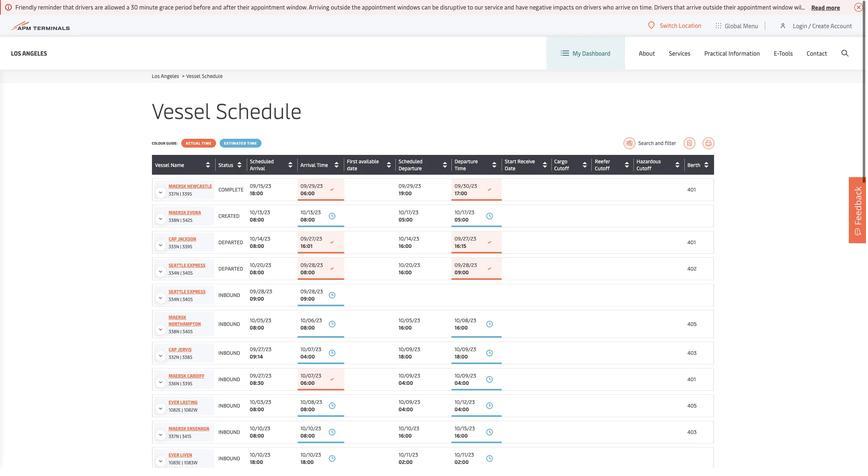 Task type: describe. For each thing, give the bounding box(es) containing it.
405 for 10/08/23
[[688, 320, 697, 327]]

| for 09/15/23 18:00
[[180, 190, 181, 196]]

drivers
[[655, 3, 673, 11]]

maersk cardiff 336n | 339s
[[169, 373, 205, 386]]

09/15/23
[[250, 182, 271, 189]]

2 10/13/23 08:00 from the left
[[301, 208, 321, 223]]

10/07/23 04:00
[[301, 345, 322, 360]]

1 outside from the left
[[331, 3, 351, 11]]

04:00 inside 10/12/23 04:00
[[455, 406, 469, 412]]

lasting
[[180, 399, 198, 405]]

08:00 inside 10/20/23 08:00
[[250, 268, 264, 275]]

before
[[193, 3, 211, 11]]

and inside button
[[655, 139, 664, 146]]

1 vertical spatial schedule
[[216, 95, 302, 124]]

10/20/23 16:00
[[399, 261, 420, 275]]

close alert image
[[855, 3, 864, 12]]

10/06/23 08:00
[[301, 316, 322, 331]]

practical information button
[[705, 36, 760, 69]]

08:00 down 10/03/23 08:00
[[250, 432, 264, 439]]

09/28/23 down 10/20/23 08:00
[[250, 288, 272, 294]]

recei
[[855, 3, 867, 11]]

about
[[639, 49, 655, 57]]

16:00 for 10/20/23 16:00
[[399, 268, 412, 275]]

time for actual time
[[202, 140, 212, 145]]

338n for inbound
[[169, 328, 179, 334]]

09/28/23 down 09/28/23 08:00
[[301, 288, 323, 294]]

1 10/11/23 from the left
[[399, 451, 418, 458]]

2 appointment from the left
[[362, 3, 396, 11]]

| for 10/14/23 08:00
[[180, 243, 181, 249]]

10/09/23 04:00 for 10/12/23
[[399, 398, 421, 412]]

are
[[95, 3, 103, 11]]

06:00 for 09/29/23 06:00
[[301, 189, 315, 196]]

1 horizontal spatial los angeles link
[[152, 72, 179, 79]]

turned
[[813, 3, 831, 11]]

405 for 10/12/23
[[688, 402, 697, 409]]

maersk for 10/13/23
[[169, 209, 186, 215]]

to
[[468, 3, 473, 11]]

information
[[729, 49, 760, 57]]

cap jackson 333n | 339s
[[169, 235, 196, 249]]

09/28/23 down 16:15
[[455, 261, 477, 268]]

10/09/23 for 10/09/23 04:00
[[399, 372, 421, 379]]

08:00 inside 10/08/23 08:00
[[301, 406, 315, 412]]

1 horizontal spatial 09/28/23 09:00
[[301, 288, 323, 302]]

>
[[182, 72, 185, 79]]

340s for 09/28/23 09:00
[[183, 296, 193, 302]]

evora
[[187, 209, 201, 215]]

08:00 inside 09/28/23 08:00
[[301, 268, 315, 275]]

1 on from the left
[[576, 3, 582, 11]]

jervis
[[178, 346, 192, 352]]

| for 09/27/23 08:30
[[180, 380, 181, 386]]

10/12/23 04:00
[[455, 398, 475, 412]]

login / create account
[[794, 21, 853, 29]]

| for 10/05/23 08:00
[[180, 328, 182, 334]]

liven
[[180, 452, 192, 458]]

| for 10/03/23 08:00
[[182, 407, 183, 412]]

10/12/23
[[455, 398, 475, 405]]

1 05:00 from the left
[[399, 216, 413, 223]]

windows
[[397, 3, 420, 11]]

inbound for 10/10/23 18:00
[[219, 455, 240, 462]]

tools
[[780, 49, 793, 57]]

1 401 from the top
[[688, 186, 696, 193]]

08:00 inside 10/06/23 08:00
[[301, 324, 315, 331]]

ever liven 1083e | 1083w
[[169, 452, 198, 465]]

10/05/23 for 08:00
[[250, 316, 271, 323]]

window.
[[286, 3, 308, 11]]

window
[[773, 3, 793, 11]]

3 401 from the top
[[688, 375, 696, 382]]

08:00 inside 10/14/23 08:00
[[250, 242, 264, 249]]

1 horizontal spatial and
[[505, 3, 515, 11]]

2 10/10/23 08:00 from the left
[[301, 425, 321, 439]]

inbound for 09/27/23 08:30
[[219, 375, 240, 382]]

seattle express 334n | 340s for inbound
[[169, 288, 206, 302]]

10/07/23 for 04:00
[[301, 345, 322, 352]]

10/09/23 for 10/12/23 04:00
[[399, 398, 421, 405]]

10/07/23 for 06:00
[[301, 372, 322, 379]]

1 be from the left
[[433, 3, 439, 11]]

10/05/23 for 16:00
[[399, 316, 420, 323]]

negative
[[530, 3, 552, 11]]

e-tools
[[774, 49, 793, 57]]

16:00 for 10/14/23 16:00
[[399, 242, 412, 249]]

10/14/23 for 16:00
[[399, 235, 419, 242]]

09/27/23 for 08:30
[[250, 372, 272, 379]]

impacts
[[553, 3, 574, 11]]

10/08/23 for 08:00
[[301, 398, 322, 405]]

departed for 10/20/23
[[219, 265, 243, 272]]

2 401 from the top
[[688, 238, 696, 245]]

0 horizontal spatial and
[[212, 3, 222, 11]]

have
[[516, 3, 528, 11]]

maersk evora 338n | 342s
[[169, 209, 201, 223]]

angeles for los angeles
[[22, 48, 47, 56]]

period
[[175, 3, 192, 11]]

maersk northampton 338n | 340s
[[169, 314, 201, 334]]

10/08/23 16:00
[[455, 316, 477, 331]]

16:01
[[301, 242, 313, 249]]

10/14/23 08:00
[[250, 235, 271, 249]]

guide:
[[166, 140, 178, 145]]

09/30/23
[[455, 182, 477, 189]]

2 10/17/23 from the left
[[455, 208, 475, 215]]

08:00 up 10/14/23 08:00
[[250, 216, 264, 223]]

who
[[603, 3, 614, 11]]

1 02:00 from the left
[[399, 458, 413, 465]]

los angeles
[[11, 48, 47, 56]]

1 appointment from the left
[[251, 3, 285, 11]]

1 horizontal spatial 09:00
[[301, 295, 315, 302]]

disruptive
[[440, 3, 467, 11]]

/
[[809, 21, 811, 29]]

switch
[[660, 21, 678, 29]]

1 arrive from the left
[[616, 3, 631, 11]]

friendly reminder that drivers are allowed a 30 minute grace period before and after their appointment window. arriving outside the appointment windows can be disruptive to our service and have negative impacts on drivers who arrive on time. drivers that arrive outside their appointment window will be turned away. to recei
[[15, 3, 867, 11]]

read more button
[[812, 3, 841, 12]]

3 appointment from the left
[[738, 3, 772, 11]]

2 10/17/23 05:00 from the left
[[455, 208, 475, 223]]

ever lasting 1082e | 1082w
[[169, 399, 198, 412]]

read
[[812, 3, 825, 11]]

10/15/23
[[455, 425, 475, 432]]

10/07/23 06:00
[[301, 372, 322, 386]]

2 02:00 from the left
[[455, 458, 469, 465]]

allowed
[[104, 3, 125, 11]]

10/05/23 08:00
[[250, 316, 271, 331]]

feedback
[[852, 186, 864, 225]]

10/09/23 for 10/09/23 18:00
[[399, 345, 421, 352]]

08:00 down 10/08/23 08:00
[[301, 432, 315, 439]]

away. to
[[832, 3, 854, 11]]

inbound for 10/05/23 08:00
[[219, 320, 240, 327]]

0 vertical spatial schedule
[[202, 72, 223, 79]]

0 horizontal spatial 09:00
[[250, 295, 264, 302]]

more
[[827, 3, 841, 11]]

maersk ensenada 337n | 341s
[[169, 425, 209, 439]]

10/03/23 08:00
[[250, 398, 271, 412]]

| for 09/27/23 09:14
[[180, 354, 181, 360]]

1 their from the left
[[237, 3, 250, 11]]

login / create account link
[[780, 15, 853, 36]]

filter
[[665, 139, 677, 146]]

maersk for 10/05/23
[[169, 314, 186, 320]]

1082w
[[184, 407, 198, 412]]

339s for departed
[[182, 243, 192, 249]]

actual
[[186, 140, 201, 145]]

336n
[[169, 380, 179, 386]]

17:00
[[455, 189, 468, 196]]

inbound for 09/28/23 09:00
[[219, 291, 240, 298]]

| for 09/28/23 09:00
[[180, 296, 181, 302]]

services
[[669, 49, 691, 57]]

338n for created
[[169, 217, 179, 223]]

ever for 10/03/23
[[169, 399, 179, 405]]

search and filter
[[639, 139, 677, 146]]

339s for inbound
[[183, 380, 193, 386]]

09/29/23 19:00
[[399, 182, 421, 196]]

403 for 10/09/23
[[688, 349, 697, 356]]

10/10/23 16:00
[[399, 425, 420, 439]]

0 horizontal spatial los angeles link
[[11, 48, 47, 57]]

334n for departed
[[169, 270, 179, 275]]

1 drivers from the left
[[75, 3, 93, 11]]

| for 10/20/23 08:00
[[180, 270, 181, 275]]

los for los angeles
[[11, 48, 21, 56]]

1 10/10/23 08:00 from the left
[[250, 425, 271, 439]]

my
[[573, 49, 581, 57]]

16:15
[[455, 242, 467, 249]]

30
[[131, 3, 138, 11]]

my dashboard button
[[561, 36, 611, 69]]

09/27/23 16:01
[[301, 235, 322, 249]]

switch location button
[[649, 21, 702, 29]]

339s for complete
[[182, 190, 192, 196]]

10/05/23 16:00
[[399, 316, 420, 331]]

333n
[[169, 243, 179, 249]]

ever for 10/10/23
[[169, 452, 179, 458]]

2 arrive from the left
[[687, 3, 702, 11]]

global menu button
[[709, 14, 766, 36]]

06:00 for 10/07/23 06:00
[[301, 379, 315, 386]]



Task type: vqa. For each thing, say whether or not it's contained in the screenshot.


Task type: locate. For each thing, give the bounding box(es) containing it.
1 10/14/23 from the left
[[250, 235, 271, 242]]

08:00 up 09/27/23 16:01
[[301, 216, 315, 223]]

| inside the "ever lasting 1082e | 1082w"
[[182, 407, 183, 412]]

their up global
[[724, 3, 736, 11]]

1 vertical spatial cap
[[169, 346, 177, 352]]

09:00 up 10/05/23 08:00
[[250, 295, 264, 302]]

10/17/23
[[399, 208, 419, 215], [455, 208, 475, 215]]

time for estimated time
[[247, 140, 257, 145]]

02:00
[[399, 458, 413, 465], [455, 458, 469, 465]]

10/20/23
[[250, 261, 271, 268], [399, 261, 420, 268]]

1 vertical spatial 401
[[688, 238, 696, 245]]

1 horizontal spatial time
[[247, 140, 257, 145]]

drivers left the who
[[584, 3, 602, 11]]

1 10/13/23 from the left
[[250, 208, 270, 215]]

created
[[219, 212, 240, 219]]

services button
[[669, 36, 691, 69]]

10/17/23 05:00
[[399, 208, 419, 223], [455, 208, 475, 223]]

10/10/23 18:00
[[250, 451, 271, 465], [301, 451, 321, 465]]

05:00 up 10/14/23 16:00
[[399, 216, 413, 223]]

10/17/23 05:00 down '17:00' at right
[[455, 208, 475, 223]]

ever up 1083e
[[169, 452, 179, 458]]

10/08/23 for 16:00
[[455, 316, 477, 323]]

16:00 for 10/10/23 16:00
[[399, 432, 412, 439]]

maersk inside maersk cardiff 336n | 339s
[[169, 373, 186, 378]]

334n up northampton
[[169, 296, 179, 302]]

2 334n from the top
[[169, 296, 179, 302]]

0 horizontal spatial 10/20/23
[[250, 261, 271, 268]]

1 405 from the top
[[688, 320, 697, 327]]

drivers left are
[[75, 3, 93, 11]]

0 horizontal spatial 10/17/23 05:00
[[399, 208, 419, 223]]

09/27/23 up 09:14 on the bottom of the page
[[250, 345, 272, 352]]

1 403 from the top
[[688, 349, 697, 356]]

|
[[180, 190, 181, 196], [180, 217, 182, 223], [180, 243, 181, 249], [180, 270, 181, 275], [180, 296, 181, 302], [180, 328, 182, 334], [180, 354, 181, 360], [180, 380, 181, 386], [182, 407, 183, 412], [180, 433, 181, 439], [182, 459, 183, 465]]

seattle express 334n | 340s for departed
[[169, 262, 206, 275]]

actual time
[[186, 140, 212, 145]]

09/29/23 for 19:00
[[399, 182, 421, 189]]

2 horizontal spatial and
[[655, 139, 664, 146]]

0 vertical spatial departed
[[219, 238, 243, 245]]

global menu
[[725, 21, 759, 29]]

start receive date button
[[505, 157, 550, 171], [505, 157, 550, 171]]

09/27/23 up 16:01
[[301, 235, 322, 242]]

08:00 down 10/07/23 06:00
[[301, 406, 315, 412]]

1 seattle express 334n | 340s from the top
[[169, 262, 206, 275]]

0 vertical spatial seattle
[[169, 262, 186, 268]]

3 340s from the top
[[183, 328, 193, 334]]

16:00 for 10/05/23 16:00
[[399, 324, 412, 331]]

10/08/23
[[455, 316, 477, 323], [301, 398, 322, 405]]

2 10/13/23 from the left
[[301, 208, 321, 215]]

maersk for 10/10/23
[[169, 425, 186, 431]]

arrive up "location"
[[687, 3, 702, 11]]

0 vertical spatial express
[[187, 262, 206, 268]]

express up northampton
[[187, 288, 206, 294]]

arrive right the who
[[616, 3, 631, 11]]

hazardous cutoff button
[[637, 157, 683, 171], [637, 157, 683, 171]]

1 vertical spatial 340s
[[183, 296, 193, 302]]

337n inside maersk newcastle 337n | 339s
[[169, 190, 179, 196]]

340s inside maersk northampton 338n | 340s
[[183, 328, 193, 334]]

1 337n from the top
[[169, 190, 179, 196]]

ever inside the "ever lasting 1082e | 1082w"
[[169, 399, 179, 405]]

0 horizontal spatial arrive
[[616, 3, 631, 11]]

0 vertical spatial 405
[[688, 320, 697, 327]]

09/28/23 09:00 down 10/20/23 08:00
[[250, 288, 272, 302]]

06:00 inside 09/29/23 06:00
[[301, 189, 315, 196]]

departed for 10/14/23
[[219, 238, 243, 245]]

2 vertical spatial 339s
[[183, 380, 193, 386]]

1 horizontal spatial 10/09/23 18:00
[[455, 345, 477, 360]]

16:00 for 10/15/23 16:00
[[455, 432, 468, 439]]

cap for inbound
[[169, 346, 177, 352]]

1 06:00 from the top
[[301, 189, 315, 196]]

1 horizontal spatial 10/13/23
[[301, 208, 321, 215]]

10/10/23 08:00 down 10/08/23 08:00
[[301, 425, 321, 439]]

1 horizontal spatial 10/14/23
[[399, 235, 419, 242]]

1 10/13/23 08:00 from the left
[[250, 208, 270, 223]]

08:00 up 09/27/23 09:14
[[250, 324, 264, 331]]

1 that from the left
[[63, 3, 74, 11]]

16:00 inside 10/14/23 16:00
[[399, 242, 412, 249]]

2 405 from the top
[[688, 402, 697, 409]]

1 horizontal spatial 02:00
[[455, 458, 469, 465]]

read more
[[812, 3, 841, 11]]

| left 338s
[[180, 354, 181, 360]]

2 drivers from the left
[[584, 3, 602, 11]]

1 seattle from the top
[[169, 262, 186, 268]]

2 10/07/23 from the top
[[301, 372, 322, 379]]

dashboard
[[583, 49, 611, 57]]

10/13/23 down the 09/15/23 18:00
[[250, 208, 270, 215]]

ensenada
[[187, 425, 209, 431]]

0 vertical spatial 06:00
[[301, 189, 315, 196]]

1083w
[[184, 459, 198, 465]]

inbound
[[219, 291, 240, 298], [219, 320, 240, 327], [219, 349, 240, 356], [219, 375, 240, 382], [219, 402, 240, 409], [219, 428, 240, 435], [219, 455, 240, 462]]

2 express from the top
[[187, 288, 206, 294]]

2 outside from the left
[[703, 3, 723, 11]]

2 10/11/23 from the left
[[455, 451, 474, 458]]

| inside maersk northampton 338n | 340s
[[180, 328, 182, 334]]

5 inbound from the top
[[219, 402, 240, 409]]

cap inside cap jackson 333n | 339s
[[169, 235, 177, 241]]

2 338n from the top
[[169, 328, 179, 334]]

ever up 1082e
[[169, 399, 179, 405]]

1 vertical spatial los
[[152, 72, 160, 79]]

1 cap from the top
[[169, 235, 177, 241]]

seattle up northampton
[[169, 288, 186, 294]]

0 horizontal spatial their
[[237, 3, 250, 11]]

1 horizontal spatial outside
[[703, 3, 723, 11]]

338n down northampton
[[169, 328, 179, 334]]

10/09/23 18:00 down 10/05/23 16:00
[[399, 345, 421, 360]]

2 seattle express 334n | 340s from the top
[[169, 288, 206, 302]]

1 vertical spatial 10/08/23
[[301, 398, 322, 405]]

cap for departed
[[169, 235, 177, 241]]

340s up northampton
[[183, 296, 193, 302]]

0 horizontal spatial appointment
[[251, 3, 285, 11]]

0 horizontal spatial 02:00
[[399, 458, 413, 465]]

0 horizontal spatial that
[[63, 3, 74, 11]]

1 vertical spatial ever
[[169, 452, 179, 458]]

colour guide:
[[152, 140, 178, 145]]

start
[[505, 157, 517, 164], [505, 157, 517, 164]]

2 time from the left
[[247, 140, 257, 145]]

0 horizontal spatial 05:00
[[399, 216, 413, 223]]

2 337n from the top
[[169, 433, 179, 439]]

338n inside maersk evora 338n | 342s
[[169, 217, 179, 223]]

maersk inside the 'maersk ensenada 337n | 341s'
[[169, 425, 186, 431]]

08:00 up 10/20/23 08:00
[[250, 242, 264, 249]]

10/13/23 down 09/29/23 06:00
[[301, 208, 321, 215]]

1 horizontal spatial 10/10/23 18:00
[[301, 451, 321, 465]]

337n for complete
[[169, 190, 179, 196]]

0 horizontal spatial 10/14/23
[[250, 235, 271, 242]]

scheduled departure button
[[399, 157, 450, 171], [399, 157, 450, 171]]

| inside the ever liven 1083e | 1083w
[[182, 459, 183, 465]]

feedback button
[[849, 177, 867, 243]]

and left after
[[212, 3, 222, 11]]

2 10/20/23 from the left
[[399, 261, 420, 268]]

10/13/23
[[250, 208, 270, 215], [301, 208, 321, 215]]

1 horizontal spatial be
[[805, 3, 812, 11]]

| inside cap jervis 332n | 338s
[[180, 354, 181, 360]]

10/14/23 up 10/20/23 08:00
[[250, 235, 271, 242]]

1 horizontal spatial appointment
[[362, 3, 396, 11]]

appointment left window.
[[251, 3, 285, 11]]

337n left 341s
[[169, 433, 179, 439]]

search and filter button
[[624, 137, 677, 149]]

1 horizontal spatial 10/17/23
[[455, 208, 475, 215]]

scheduled arrival
[[250, 157, 274, 171], [250, 157, 274, 171]]

10/03/23
[[250, 398, 271, 405]]

1 vertical spatial 334n
[[169, 296, 179, 302]]

seattle for departed
[[169, 262, 186, 268]]

4 maersk from the top
[[169, 373, 186, 378]]

09/15/23 18:00
[[250, 182, 271, 196]]

| right 1083e
[[182, 459, 183, 465]]

outside left the
[[331, 3, 351, 11]]

10/14/23 for 08:00
[[250, 235, 271, 242]]

on right impacts
[[576, 3, 582, 11]]

09/28/23 09:00
[[455, 261, 477, 275], [250, 288, 272, 302], [301, 288, 323, 302]]

angeles inside los angeles link
[[22, 48, 47, 56]]

0 vertical spatial 10/07/23
[[301, 345, 322, 352]]

341s
[[182, 433, 191, 439]]

16:00 inside 10/05/23 16:00
[[399, 324, 412, 331]]

0 vertical spatial 337n
[[169, 190, 179, 196]]

express down cap jackson 333n | 339s
[[187, 262, 206, 268]]

340s down cap jackson 333n | 339s
[[183, 270, 193, 275]]

08:00 inside 10/03/23 08:00
[[250, 406, 264, 412]]

1 vertical spatial angeles
[[161, 72, 179, 79]]

| inside maersk evora 338n | 342s
[[180, 217, 182, 223]]

340s for 10/20/23 08:00
[[183, 270, 193, 275]]

1 vertical spatial 06:00
[[301, 379, 315, 386]]

time right actual
[[202, 140, 212, 145]]

1 10/20/23 from the left
[[250, 261, 271, 268]]

10/20/23 down 10/14/23 08:00
[[250, 261, 271, 268]]

0 vertical spatial 401
[[688, 186, 696, 193]]

10/20/23 for 16:00
[[399, 261, 420, 268]]

3 inbound from the top
[[219, 349, 240, 356]]

334n down the 333n
[[169, 270, 179, 275]]

vessel name
[[155, 161, 184, 168], [155, 161, 184, 168]]

0 horizontal spatial 10/09/23 18:00
[[399, 345, 421, 360]]

1 10/09/23 18:00 from the left
[[399, 345, 421, 360]]

4 inbound from the top
[[219, 375, 240, 382]]

| left 342s
[[180, 217, 182, 223]]

342s
[[183, 217, 193, 223]]

0 horizontal spatial drivers
[[75, 3, 93, 11]]

appointment right the
[[362, 3, 396, 11]]

inbound for 10/10/23 08:00
[[219, 428, 240, 435]]

1 09/29/23 from the left
[[301, 182, 323, 189]]

340s down northampton
[[183, 328, 193, 334]]

maersk inside maersk newcastle 337n | 339s
[[169, 183, 186, 189]]

10/17/23 05:00 down 19:00
[[399, 208, 419, 223]]

10/07/23 down 10/06/23 08:00
[[301, 345, 322, 352]]

16:00 inside 10/15/23 16:00
[[455, 432, 468, 439]]

16:00 for 10/08/23 16:00
[[455, 324, 468, 331]]

departed
[[219, 238, 243, 245], [219, 265, 243, 272]]

cap inside cap jervis 332n | 338s
[[169, 346, 177, 352]]

2 09/29/23 from the left
[[399, 182, 421, 189]]

10/20/23 for 08:00
[[250, 261, 271, 268]]

10/05/23
[[250, 316, 271, 323], [399, 316, 420, 323]]

ever
[[169, 399, 179, 405], [169, 452, 179, 458]]

1 horizontal spatial angeles
[[161, 72, 179, 79]]

| for 10/13/23 08:00
[[180, 217, 182, 223]]

09/27/23 for 16:01
[[301, 235, 322, 242]]

1 horizontal spatial that
[[674, 3, 685, 11]]

cap up 332n
[[169, 346, 177, 352]]

0 horizontal spatial 10/11/23 02:00
[[399, 451, 418, 465]]

2 horizontal spatial 09:00
[[455, 268, 469, 275]]

our
[[475, 3, 484, 11]]

1 express from the top
[[187, 262, 206, 268]]

maersk inside maersk northampton 338n | 340s
[[169, 314, 186, 320]]

colour
[[152, 140, 165, 145]]

| right 336n
[[180, 380, 181, 386]]

09/28/23 08:00
[[301, 261, 323, 275]]

service
[[485, 3, 503, 11]]

contact
[[807, 49, 828, 57]]

337n for inbound
[[169, 433, 179, 439]]

2 seattle from the top
[[169, 288, 186, 294]]

1 vertical spatial 339s
[[182, 243, 192, 249]]

2 maersk from the top
[[169, 209, 186, 215]]

1 horizontal spatial arrive
[[687, 3, 702, 11]]

09/27/23 up 16:15
[[455, 235, 477, 242]]

6 inbound from the top
[[219, 428, 240, 435]]

10/10/23 08:00
[[250, 425, 271, 439], [301, 425, 321, 439]]

1 10/17/23 from the left
[[399, 208, 419, 215]]

drivers
[[75, 3, 93, 11], [584, 3, 602, 11]]

start receive date
[[505, 157, 535, 171], [505, 157, 535, 171]]

1 horizontal spatial 10/11/23 02:00
[[455, 451, 474, 465]]

1 maersk from the top
[[169, 183, 186, 189]]

date
[[347, 164, 358, 171], [347, 164, 358, 171]]

16:00 inside 10/10/23 16:00
[[399, 432, 412, 439]]

| for 10/10/23 08:00
[[180, 433, 181, 439]]

| for 10/10/23 18:00
[[182, 459, 183, 465]]

10/11/23 02:00 down 10/10/23 16:00
[[399, 451, 418, 465]]

0 horizontal spatial 10/10/23 18:00
[[250, 451, 271, 465]]

1 horizontal spatial their
[[724, 3, 736, 11]]

1 vertical spatial 405
[[688, 402, 697, 409]]

hazardous
[[637, 157, 661, 164], [637, 157, 661, 164]]

2 10/09/23 18:00 from the left
[[455, 345, 477, 360]]

10/11/23 down 10/15/23 16:00
[[455, 451, 474, 458]]

0 vertical spatial seattle express 334n | 340s
[[169, 262, 206, 275]]

0 horizontal spatial 10/13/23
[[250, 208, 270, 215]]

09/27/23 16:15
[[455, 235, 477, 249]]

and left filter on the top right of the page
[[655, 139, 664, 146]]

16:00 inside 10/20/23 16:00
[[399, 268, 412, 275]]

09/28/23 09:00 up 10/06/23
[[301, 288, 323, 302]]

1 horizontal spatial on
[[632, 3, 639, 11]]

jackson
[[178, 235, 196, 241]]

appointment up the menu
[[738, 3, 772, 11]]

2 cap from the top
[[169, 346, 177, 352]]

04:00 inside 10/07/23 04:00
[[301, 353, 315, 360]]

10/14/23
[[250, 235, 271, 242], [399, 235, 419, 242]]

0 horizontal spatial 10/13/23 08:00
[[250, 208, 270, 223]]

340s for 10/05/23 08:00
[[183, 328, 193, 334]]

appointment
[[251, 3, 285, 11], [362, 3, 396, 11], [738, 3, 772, 11]]

334n for inbound
[[169, 296, 179, 302]]

09/27/23 for 09:14
[[250, 345, 272, 352]]

10/13/23 08:00 up 09/27/23 16:01
[[301, 208, 321, 223]]

maersk inside maersk evora 338n | 342s
[[169, 209, 186, 215]]

10/14/23 up 10/20/23 16:00
[[399, 235, 419, 242]]

| up maersk evora 338n | 342s
[[180, 190, 181, 196]]

1 inbound from the top
[[219, 291, 240, 298]]

can
[[422, 3, 431, 11]]

08:00 inside 10/05/23 08:00
[[250, 324, 264, 331]]

1 horizontal spatial los
[[152, 72, 160, 79]]

10/11/23 down 10/10/23 16:00
[[399, 451, 418, 458]]

berth button
[[688, 159, 713, 170], [688, 159, 713, 170]]

09:00 up 10/06/23
[[301, 295, 315, 302]]

09/30/23 17:00
[[455, 182, 477, 196]]

2 horizontal spatial 09/28/23 09:00
[[455, 261, 477, 275]]

2 inbound from the top
[[219, 320, 240, 327]]

0 vertical spatial 403
[[688, 349, 697, 356]]

1 horizontal spatial drivers
[[584, 3, 602, 11]]

1 ever from the top
[[169, 399, 179, 405]]

0 vertical spatial ever
[[169, 399, 179, 405]]

05:00 up 09/27/23 16:15
[[455, 216, 469, 223]]

0 horizontal spatial on
[[576, 3, 582, 11]]

08:00 down 10/14/23 08:00
[[250, 268, 264, 275]]

switch location
[[660, 21, 702, 29]]

first available date
[[347, 157, 379, 171], [347, 157, 379, 171]]

0 vertical spatial 339s
[[182, 190, 192, 196]]

1 horizontal spatial 05:00
[[455, 216, 469, 223]]

| inside the 'maersk ensenada 337n | 341s'
[[180, 433, 181, 439]]

and left have
[[505, 3, 515, 11]]

time
[[317, 161, 328, 168], [317, 161, 328, 168], [455, 164, 466, 171], [455, 164, 466, 171]]

| right the 333n
[[180, 243, 181, 249]]

2 that from the left
[[674, 3, 685, 11]]

their
[[237, 3, 250, 11], [724, 3, 736, 11]]

339s inside maersk newcastle 337n | 339s
[[182, 190, 192, 196]]

| down cap jackson 333n | 339s
[[180, 270, 181, 275]]

| down northampton
[[180, 328, 182, 334]]

practical information
[[705, 49, 760, 57]]

1 10/05/23 from the left
[[250, 316, 271, 323]]

1083e
[[169, 459, 181, 465]]

2 on from the left
[[632, 3, 639, 11]]

1 horizontal spatial 10/05/23
[[399, 316, 420, 323]]

10/14/23 16:00
[[399, 235, 419, 249]]

vessel
[[186, 72, 201, 79], [152, 95, 211, 124], [155, 161, 170, 168], [155, 161, 170, 168]]

receive
[[518, 157, 535, 164], [518, 157, 535, 164]]

10/09/23 18:00
[[399, 345, 421, 360], [455, 345, 477, 360]]

2 departed from the top
[[219, 265, 243, 272]]

339s down the cardiff
[[183, 380, 193, 386]]

08:00 down 16:01
[[301, 268, 315, 275]]

1 time from the left
[[202, 140, 212, 145]]

2 340s from the top
[[183, 296, 193, 302]]

0 horizontal spatial 09/28/23 09:00
[[250, 288, 272, 302]]

0 horizontal spatial time
[[202, 140, 212, 145]]

0 horizontal spatial 10/11/23
[[399, 451, 418, 458]]

los angeles > vessel schedule
[[152, 72, 223, 79]]

1 vertical spatial 337n
[[169, 433, 179, 439]]

16:00 inside 10/08/23 16:00
[[455, 324, 468, 331]]

ever inside the ever liven 1083e | 1083w
[[169, 452, 179, 458]]

09:00 down 16:15
[[455, 268, 469, 275]]

06:00 inside 10/07/23 06:00
[[301, 379, 315, 386]]

337n up maersk evora 338n | 342s
[[169, 190, 179, 196]]

10/13/23 08:00
[[250, 208, 270, 223], [301, 208, 321, 223]]

departed left 10/20/23 08:00
[[219, 265, 243, 272]]

0 horizontal spatial be
[[433, 3, 439, 11]]

location
[[679, 21, 702, 29]]

los for los angeles > vessel schedule
[[152, 72, 160, 79]]

| inside cap jackson 333n | 339s
[[180, 243, 181, 249]]

| inside maersk newcastle 337n | 339s
[[180, 190, 181, 196]]

express for inbound
[[187, 288, 206, 294]]

| left 341s
[[180, 433, 181, 439]]

on left the time.
[[632, 3, 639, 11]]

1 horizontal spatial 10/11/23
[[455, 451, 474, 458]]

1 340s from the top
[[183, 270, 193, 275]]

0 vertical spatial 340s
[[183, 270, 193, 275]]

2 10/10/23 18:00 from the left
[[301, 451, 321, 465]]

maersk for 09/15/23
[[169, 183, 186, 189]]

1 departed from the top
[[219, 238, 243, 245]]

maersk up 341s
[[169, 425, 186, 431]]

2 their from the left
[[724, 3, 736, 11]]

10/06/23
[[301, 316, 322, 323]]

| inside maersk cardiff 336n | 339s
[[180, 380, 181, 386]]

09/28/23 09:00 down 16:15
[[455, 261, 477, 275]]

339s inside cap jackson 333n | 339s
[[182, 243, 192, 249]]

09/27/23 up 08:30
[[250, 372, 272, 379]]

cap up the 333n
[[169, 235, 177, 241]]

2 ever from the top
[[169, 452, 179, 458]]

10/10/23
[[250, 425, 271, 432], [301, 425, 321, 432], [399, 425, 420, 432], [250, 451, 271, 458], [301, 451, 321, 458]]

08:30
[[250, 379, 264, 386]]

10/11/23 02:00 down 10/15/23 16:00
[[455, 451, 474, 465]]

0 vertical spatial los angeles link
[[11, 48, 47, 57]]

grace
[[159, 3, 174, 11]]

0 horizontal spatial angeles
[[22, 48, 47, 56]]

05:00
[[399, 216, 413, 223], [455, 216, 469, 223]]

1 horizontal spatial 09/29/23
[[399, 182, 421, 189]]

2 vertical spatial 340s
[[183, 328, 193, 334]]

e-tools button
[[774, 36, 793, 69]]

10/09/23 18:00 down 10/08/23 16:00
[[455, 345, 477, 360]]

seattle down the 333n
[[169, 262, 186, 268]]

3 maersk from the top
[[169, 314, 186, 320]]

1 vertical spatial 338n
[[169, 328, 179, 334]]

1 10/17/23 05:00 from the left
[[399, 208, 419, 223]]

337n inside the 'maersk ensenada 337n | 341s'
[[169, 433, 179, 439]]

10/20/23 down 10/14/23 16:00
[[399, 261, 420, 268]]

1 10/11/23 02:00 from the left
[[399, 451, 418, 465]]

cardiff
[[187, 373, 205, 378]]

2 05:00 from the left
[[455, 216, 469, 223]]

2 10/11/23 02:00 from the left
[[455, 451, 474, 465]]

2 be from the left
[[805, 3, 812, 11]]

18:00 inside the 09/15/23 18:00
[[250, 189, 263, 196]]

their right after
[[237, 3, 250, 11]]

| right 1082e
[[182, 407, 183, 412]]

06:00
[[301, 189, 315, 196], [301, 379, 315, 386]]

0 vertical spatial angeles
[[22, 48, 47, 56]]

0 vertical spatial los
[[11, 48, 21, 56]]

maersk for 09/27/23
[[169, 373, 186, 378]]

seattle express 334n | 340s up northampton
[[169, 288, 206, 302]]

express for departed
[[187, 262, 206, 268]]

e-
[[774, 49, 780, 57]]

1 horizontal spatial 10/13/23 08:00
[[301, 208, 321, 223]]

1 334n from the top
[[169, 270, 179, 275]]

2 403 from the top
[[688, 428, 697, 435]]

0 horizontal spatial 10/10/23 08:00
[[250, 425, 271, 439]]

0 vertical spatial 338n
[[169, 217, 179, 223]]

inbound for 09/27/23 09:14
[[219, 349, 240, 356]]

that
[[63, 3, 74, 11], [674, 3, 685, 11]]

08:00 down the 10/03/23
[[250, 406, 264, 412]]

10/10/23 08:00 down 10/03/23 08:00
[[250, 425, 271, 439]]

1 10/07/23 from the top
[[301, 345, 322, 352]]

0 horizontal spatial outside
[[331, 3, 351, 11]]

maersk up 336n
[[169, 373, 186, 378]]

403 for 10/15/23
[[688, 428, 697, 435]]

339s inside maersk cardiff 336n | 339s
[[183, 380, 193, 386]]

1 vertical spatial departed
[[219, 265, 243, 272]]

inbound for 10/03/23 08:00
[[219, 402, 240, 409]]

angeles for los angeles > vessel schedule
[[161, 72, 179, 79]]

5 maersk from the top
[[169, 425, 186, 431]]

02:00 down 10/15/23 16:00
[[455, 458, 469, 465]]

1 horizontal spatial 10/10/23 08:00
[[301, 425, 321, 439]]

08:00 down 10/06/23
[[301, 324, 315, 331]]

1082e
[[169, 407, 181, 412]]

0 vertical spatial cap
[[169, 235, 177, 241]]

be right can
[[433, 3, 439, 11]]

maersk up northampton
[[169, 314, 186, 320]]

that right drivers
[[674, 3, 685, 11]]

| up northampton
[[180, 296, 181, 302]]

1 vertical spatial los angeles link
[[152, 72, 179, 79]]

10/09/23 04:00 for 10/09/23
[[399, 372, 421, 386]]

09/29/23 for 06:00
[[301, 182, 323, 189]]

1 338n from the top
[[169, 217, 179, 223]]

2 horizontal spatial appointment
[[738, 3, 772, 11]]

338n inside maersk northampton 338n | 340s
[[169, 328, 179, 334]]

after
[[223, 3, 236, 11]]

1 vertical spatial 10/07/23
[[301, 372, 322, 379]]

2 10/14/23 from the left
[[399, 235, 419, 242]]

338s
[[182, 354, 192, 360]]

09/27/23 for 16:15
[[455, 235, 477, 242]]

1 vertical spatial seattle
[[169, 288, 186, 294]]

outside up global menu button
[[703, 3, 723, 11]]

1 10/10/23 18:00 from the left
[[250, 451, 271, 465]]

7 inbound from the top
[[219, 455, 240, 462]]

09/28/23 down 16:01
[[301, 261, 323, 268]]

0 vertical spatial 10/08/23
[[455, 316, 477, 323]]

1 vertical spatial 403
[[688, 428, 697, 435]]

minute
[[139, 3, 158, 11]]

account
[[831, 21, 853, 29]]

2 10/05/23 from the left
[[399, 316, 420, 323]]

time right estimated
[[247, 140, 257, 145]]

1 vertical spatial express
[[187, 288, 206, 294]]

maersk left the newcastle
[[169, 183, 186, 189]]

scheduled arrival button
[[250, 157, 296, 171], [250, 157, 296, 171]]

2 06:00 from the top
[[301, 379, 315, 386]]

seattle for inbound
[[169, 288, 186, 294]]

0 horizontal spatial 10/08/23
[[301, 398, 322, 405]]

create
[[813, 21, 830, 29]]

08:00
[[250, 216, 264, 223], [301, 216, 315, 223], [250, 242, 264, 249], [250, 268, 264, 275], [301, 268, 315, 275], [250, 324, 264, 331], [301, 324, 315, 331], [250, 406, 264, 412], [301, 406, 315, 412], [250, 432, 264, 439], [301, 432, 315, 439]]



